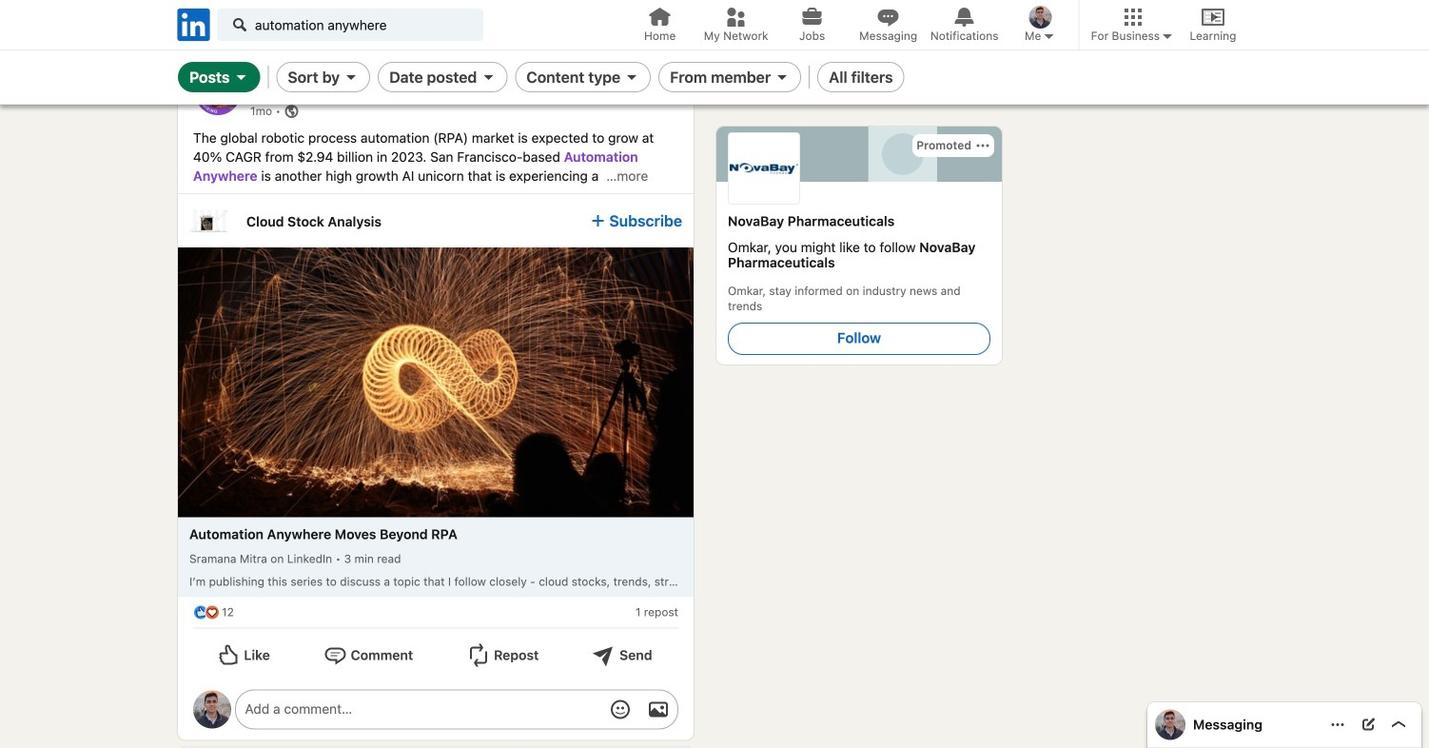 Task type: locate. For each thing, give the bounding box(es) containing it.
0 horizontal spatial like image
[[193, 605, 208, 620]]

Text editor for creating content text field
[[245, 699, 592, 719]]

1 horizontal spatial omkar savant image
[[1029, 6, 1052, 29]]

date posted filter. clicking this button displays all date posted filter options. image
[[481, 69, 496, 85]]

omkar savant image
[[1029, 6, 1052, 29], [193, 690, 231, 728]]

from member filter. clicking this button displays all from member filter options. image
[[775, 69, 790, 85]]

1 horizontal spatial like image
[[217, 10, 240, 33]]

0 vertical spatial omkar savant image
[[1029, 6, 1052, 29]]

like image
[[217, 10, 240, 33], [193, 605, 208, 620]]

omkar savant image
[[1155, 710, 1186, 740]]

0 horizontal spatial omkar savant image
[[193, 690, 231, 728]]

content type filter. clicking this button displays all content type filter options. image
[[625, 69, 640, 85]]

for business image
[[1160, 29, 1175, 44]]

1 vertical spatial omkar savant image
[[193, 690, 231, 728]]

add a photo image
[[647, 698, 670, 721]]

cloud stock analysis, graphic. image
[[189, 202, 227, 240]]

small image
[[1042, 29, 1057, 44]]

0 vertical spatial like image
[[217, 10, 240, 33]]

linkedin image
[[174, 5, 213, 44], [174, 5, 213, 44]]

open messenger dropdown menu image
[[1331, 717, 1346, 732]]



Task type: vqa. For each thing, say whether or not it's contained in the screenshot.
"Sudipta Sengupta" image
no



Task type: describe. For each thing, give the bounding box(es) containing it.
open article: automation anywhere moves beyond rpa by sramana mitra • 3 min read image
[[178, 247, 694, 517]]

filter by: posts image
[[234, 69, 249, 85]]

love image
[[205, 605, 220, 620]]

1 vertical spatial like image
[[193, 605, 208, 620]]

open emoji keyboard image
[[609, 698, 632, 721]]

Search text field
[[217, 9, 483, 41]]

sramana mitra, graphic. image
[[195, 69, 241, 115]]

sort by filter. clicking this button displays all sort by filter options. image
[[344, 69, 359, 85]]



